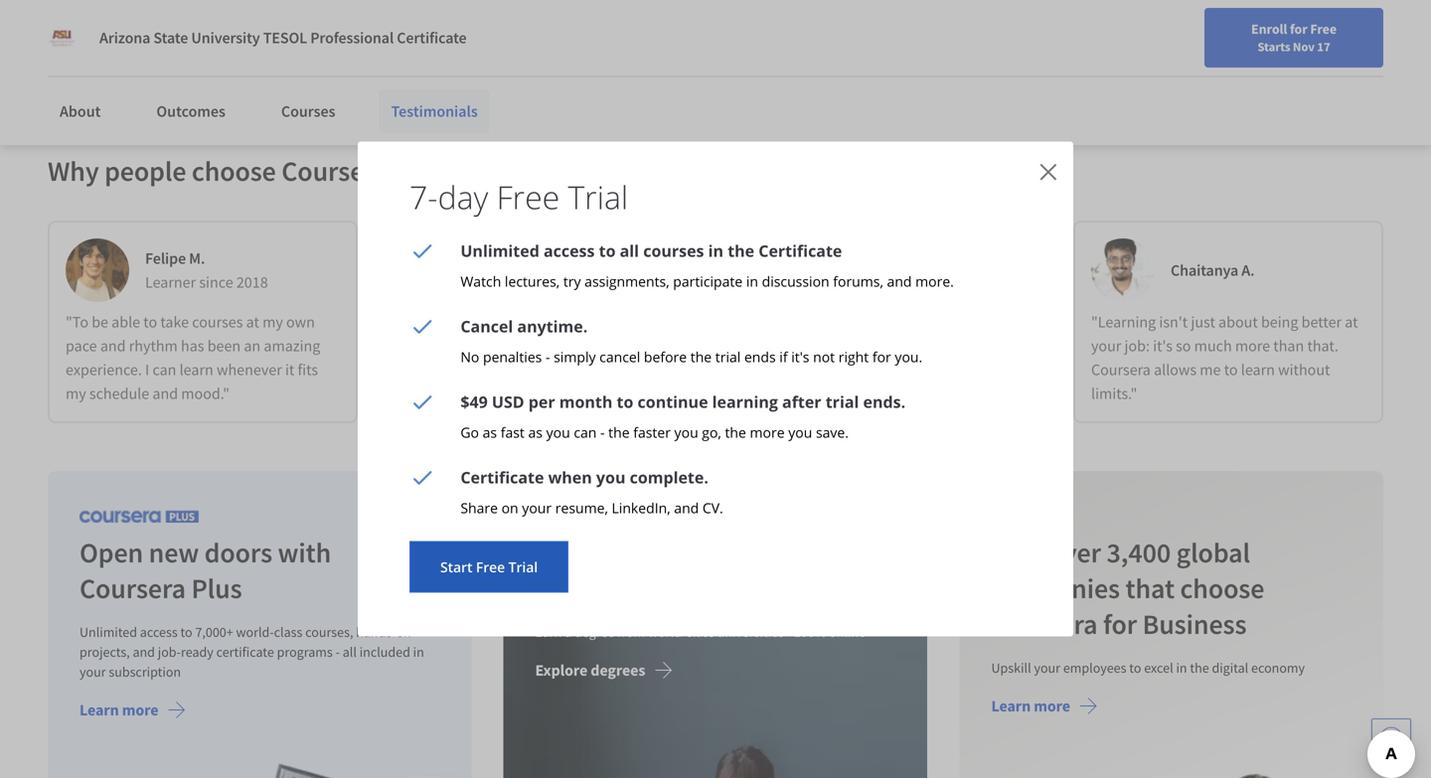 Task type: locate. For each thing, give the bounding box(es) containing it.
world- inside 'unlimited access to 7,000+ world-class courses, hands-on projects, and job-ready certificate programs - all included in your subscription'
[[236, 624, 274, 642]]

start
[[440, 558, 473, 577]]

rhythm
[[129, 336, 178, 356]]

0 horizontal spatial learner
[[145, 273, 196, 293]]

1 vertical spatial from
[[618, 624, 646, 642]]

at inside "i directly applied the concepts and skills i learned from my courses to an exciting new project at work."
[[489, 360, 502, 380]]

job:
[[1125, 336, 1150, 356]]

0 horizontal spatial unlimited
[[80, 624, 137, 642]]

certificate right project
[[397, 28, 467, 48]]

felipe
[[145, 249, 186, 269]]

if
[[780, 347, 788, 366]]

2 horizontal spatial since
[[883, 273, 917, 293]]

1 horizontal spatial world-
[[648, 624, 686, 642]]

1 horizontal spatial from
[[618, 624, 646, 642]]

learner down felipe
[[145, 273, 196, 293]]

1 learner from the left
[[145, 273, 196, 293]]

2018
[[236, 273, 268, 293]]

None search field
[[283, 12, 611, 52]]

from
[[469, 336, 501, 356], [618, 624, 646, 642]]

trial right 'start'
[[509, 558, 538, 577]]

jennifer
[[487, 249, 543, 269]]

world- down advance your career with an online degree
[[648, 624, 686, 642]]

with for career
[[781, 536, 835, 570]]

learner inside larry w. learner since 2021
[[829, 273, 880, 293]]

to left go."
[[868, 360, 882, 380]]

since for m.
[[199, 273, 233, 293]]

at down "2018"
[[246, 312, 259, 332]]

coursera down courses
[[282, 154, 388, 189]]

at for courses
[[246, 312, 259, 332]]

with right doors
[[278, 536, 331, 570]]

directly
[[422, 312, 472, 332]]

online
[[536, 571, 610, 606], [829, 624, 866, 642]]

concepts
[[554, 312, 613, 332]]

learner for felipe
[[145, 273, 196, 293]]

0 horizontal spatial trial
[[509, 558, 538, 577]]

1 vertical spatial career
[[701, 536, 776, 570]]

1 vertical spatial i
[[408, 336, 412, 356]]

2 horizontal spatial at
[[1345, 312, 1359, 332]]

at inside "learning isn't just about being better at your job: it's so much more than that. coursera allows me to learn without limits."
[[1345, 312, 1359, 332]]

i down the rhythm
[[145, 360, 149, 380]]

1 vertical spatial access
[[140, 624, 178, 642]]

learner inside 'felipe m. learner since 2018'
[[145, 273, 196, 293]]

your down "learning
[[1092, 336, 1122, 356]]

share
[[461, 499, 498, 518]]

0 vertical spatial i
[[797, 312, 802, 332]]

in left discussion
[[747, 272, 759, 291]]

1 horizontal spatial an
[[599, 336, 615, 356]]

learner for larry
[[829, 273, 880, 293]]

i left need
[[797, 312, 802, 332]]

for left you.
[[873, 347, 892, 366]]

1 vertical spatial unlimited
[[80, 624, 137, 642]]

in right excel
[[1176, 659, 1188, 677]]

career down cv.
[[701, 536, 776, 570]]

go as fast as you can - the faster you go, the more you save.
[[461, 423, 849, 442]]

unlimited up 'projects,'
[[80, 624, 137, 642]]

certificate up discussion
[[759, 240, 843, 261]]

0 horizontal spatial learn
[[180, 360, 214, 380]]

free right 'start'
[[476, 558, 505, 577]]

0 horizontal spatial learn more link
[[80, 701, 186, 725]]

2
[[399, 15, 409, 39]]

1 vertical spatial on
[[502, 499, 519, 518]]

courses up offer,
[[841, 312, 892, 332]]

1 horizontal spatial since
[[541, 273, 575, 293]]

1 horizontal spatial with
[[781, 536, 835, 570]]

the right go,
[[725, 423, 747, 442]]

2 as from the left
[[528, 423, 543, 442]]

2 since from the left
[[541, 273, 575, 293]]

a
[[565, 624, 572, 642]]

0 vertical spatial that
[[959, 312, 987, 332]]

your left resume, on the bottom of page
[[522, 499, 552, 518]]

doors
[[204, 536, 272, 570]]

teach
[[85, 15, 134, 39]]

class inside 'unlimited access to 7,000+ world-class courses, hands-on projects, and job-ready certificate programs - all included in your subscription'
[[274, 624, 303, 642]]

0 vertical spatial career
[[495, 154, 570, 189]]

before
[[644, 347, 687, 366]]

trial left of
[[716, 347, 741, 366]]

without
[[1279, 360, 1331, 380]]

a.
[[1242, 261, 1255, 281]]

is
[[971, 336, 982, 356]]

can down month
[[574, 423, 597, 442]]

1 horizontal spatial all
[[620, 240, 639, 261]]

choose inside join over 3,400 global companies that choose coursera for business
[[1180, 571, 1265, 606]]

1 horizontal spatial class
[[686, 624, 715, 642]]

on up offer,
[[895, 312, 913, 332]]

at for better
[[1345, 312, 1359, 332]]

learner for jennifer
[[487, 273, 538, 293]]

courses up work."
[[528, 336, 579, 356]]

discussion
[[762, 272, 830, 291]]

learn for has
[[180, 360, 214, 380]]

and inside 'unlimited access to 7,000+ world-class courses, hands-on projects, and job-ready certificate programs - all included in your subscription'
[[133, 643, 155, 661]]

go,
[[702, 423, 722, 442]]

learn down than at top right
[[1242, 360, 1276, 380]]

isn't
[[1160, 312, 1188, 332]]

online down advance
[[536, 571, 610, 606]]

my inside "when i need courses on topics that my university doesn't offer, coursera is one of the best places to go."
[[990, 312, 1010, 332]]

2 learner from the left
[[487, 273, 538, 293]]

skills
[[645, 312, 678, 332]]

1 horizontal spatial career
[[701, 536, 776, 570]]

2 class from the left
[[686, 624, 715, 642]]

with inside open new doors with coursera plus
[[278, 536, 331, 570]]

2 vertical spatial certificate
[[461, 467, 544, 488]]

m.
[[189, 249, 205, 269]]

to up the rhythm
[[143, 312, 157, 332]]

i inside "to be able to take courses at my own pace and rhythm has been an amazing experience. i can learn whenever it fits my schedule and mood."
[[145, 360, 149, 380]]

all down "courses,"
[[343, 643, 357, 661]]

in right 'included'
[[413, 643, 424, 661]]

and up exciting
[[616, 312, 642, 332]]

on right share
[[502, 499, 519, 518]]

and up 'subscription'
[[133, 643, 155, 661]]

1 horizontal spatial online
[[829, 624, 866, 642]]

2 world- from the left
[[648, 624, 686, 642]]

0 vertical spatial choose
[[192, 154, 276, 189]]

online inside advance your career with an online degree
[[536, 571, 610, 606]]

per
[[529, 391, 555, 413]]

0 horizontal spatial from
[[469, 336, 501, 356]]

1 horizontal spatial new
[[408, 360, 436, 380]]

as right go
[[483, 423, 497, 442]]

0 horizontal spatial on
[[396, 624, 412, 642]]

can down the rhythm
[[153, 360, 176, 380]]

advance your career with an online degree
[[536, 536, 870, 606]]

all inside 'unlimited access to 7,000+ world-class courses, hands-on projects, and job-ready certificate programs - all included in your subscription'
[[343, 643, 357, 661]]

save.
[[816, 423, 849, 442]]

in for upskill your employees to excel in the digital economy
[[1176, 659, 1188, 677]]

to inside "i directly applied the concepts and skills i learned from my courses to an exciting new project at work."
[[582, 336, 596, 356]]

learn inside "learning isn't just about being better at your job: it's so much more than that. coursera allows me to learn without limits."
[[1242, 360, 1276, 380]]

trial up unlimited access to all courses in the certificate
[[568, 175, 629, 219]]

free
[[1311, 20, 1337, 38], [497, 175, 560, 219], [476, 558, 505, 577]]

for up nov
[[1291, 20, 1308, 38]]

coursera inside "learning isn't just about being better at your job: it's so much more than that. coursera allows me to learn without limits."
[[1092, 360, 1151, 380]]

my inside "i directly applied the concepts and skills i learned from my courses to an exciting new project at work."
[[504, 336, 524, 356]]

share on your resume, linkedin, and cv.
[[461, 499, 724, 518]]

in for unlimited access to all courses in the certificate
[[709, 240, 724, 261]]

on
[[895, 312, 913, 332], [502, 499, 519, 518], [396, 624, 412, 642]]

able
[[112, 312, 140, 332]]

✕
[[1040, 155, 1058, 187]]

access up job-
[[140, 624, 178, 642]]

0 vertical spatial new
[[408, 360, 436, 380]]

free inside enroll for free starts nov 17
[[1311, 20, 1337, 38]]

in up participate
[[709, 240, 724, 261]]

1 vertical spatial choose
[[1180, 571, 1265, 606]]

1 with from the left
[[278, 536, 331, 570]]

upskill
[[992, 659, 1032, 677]]

new inside "i directly applied the concepts and skills i learned from my courses to an exciting new project at work."
[[408, 360, 436, 380]]

with inside advance your career with an online degree
[[781, 536, 835, 570]]

0 vertical spatial unlimited
[[461, 240, 540, 261]]

7,000+
[[195, 624, 233, 642]]

learn
[[992, 697, 1031, 717], [80, 701, 119, 721]]

ready
[[181, 643, 214, 661]]

your inside advance your career with an online degree
[[641, 536, 695, 570]]

can
[[153, 360, 176, 380], [574, 423, 597, 442]]

i inside "when i need courses on topics that my university doesn't offer, coursera is one of the best places to go."
[[797, 312, 802, 332]]

your right upskill
[[1034, 659, 1061, 677]]

as
[[483, 423, 497, 442], [528, 423, 543, 442]]

- down "courses,"
[[336, 643, 340, 661]]

free up 17
[[1311, 20, 1337, 38]]

2 horizontal spatial i
[[797, 312, 802, 332]]

1 horizontal spatial trial
[[568, 175, 629, 219]]

try
[[564, 272, 581, 291]]

you down per
[[546, 423, 570, 442]]

to up ready
[[180, 624, 193, 642]]

to up '2020'
[[599, 240, 616, 261]]

offer,
[[871, 336, 906, 356]]

coursera down topics
[[909, 336, 968, 356]]

to right me
[[1225, 360, 1238, 380]]

1 vertical spatial online
[[829, 624, 866, 642]]

1 horizontal spatial i
[[408, 336, 412, 356]]

1 horizontal spatial can
[[574, 423, 597, 442]]

the right of
[[766, 360, 788, 380]]

degree up earn a degree from world-class universities - 100% online
[[616, 571, 698, 606]]

my up one
[[990, 312, 1010, 332]]

courses
[[643, 240, 704, 261], [192, 312, 243, 332], [841, 312, 892, 332], [528, 336, 579, 356]]

with for doors
[[278, 536, 331, 570]]

0 horizontal spatial can
[[153, 360, 176, 380]]

to inside "to be able to take courses at my own pace and rhythm has been an amazing experience. i can learn whenever it fits my schedule and mood."
[[143, 312, 157, 332]]

at inside "to be able to take courses at my own pace and rhythm has been an amazing experience. i can learn whenever it fits my schedule and mood."
[[246, 312, 259, 332]]

trial inside button
[[509, 558, 538, 577]]

penalties
[[483, 347, 542, 366]]

"i
[[408, 312, 419, 332]]

0 vertical spatial can
[[153, 360, 176, 380]]

advance
[[536, 536, 636, 570]]

coursera up limits."
[[1092, 360, 1151, 380]]

class for courses,
[[274, 624, 303, 642]]

0 horizontal spatial learn
[[80, 701, 119, 721]]

unlimited
[[461, 240, 540, 261], [80, 624, 137, 642]]

0 horizontal spatial all
[[343, 643, 357, 661]]

1 horizontal spatial choose
[[1180, 571, 1265, 606]]

that
[[959, 312, 987, 332], [1126, 571, 1175, 606]]

it's left so
[[1154, 336, 1173, 356]]

2 horizontal spatial learner
[[829, 273, 880, 293]]

1 horizontal spatial as
[[528, 423, 543, 442]]

courses
[[281, 101, 336, 121]]

free inside button
[[476, 558, 505, 577]]

"i directly applied the concepts and skills i learned from my courses to an exciting new project at work."
[[408, 312, 678, 380]]

that up is
[[959, 312, 987, 332]]

since
[[199, 273, 233, 293], [541, 273, 575, 293], [883, 273, 917, 293]]

and left mood."
[[152, 384, 178, 404]]

an inside advance your career with an online degree
[[840, 536, 870, 570]]

0 vertical spatial certificate
[[397, 28, 467, 48]]

trial
[[568, 175, 629, 219], [509, 558, 538, 577]]

plus
[[191, 571, 242, 606]]

1 horizontal spatial learn more link
[[992, 697, 1098, 721]]

class left universities
[[686, 624, 715, 642]]

teach english now! capstone project 2 link
[[85, 15, 409, 39]]

learn more link down 'subscription'
[[80, 701, 186, 725]]

0 vertical spatial trial
[[568, 175, 629, 219]]

2 vertical spatial i
[[145, 360, 149, 380]]

online right 100% at the right of page
[[829, 624, 866, 642]]

menu item
[[1071, 20, 1199, 85]]

to left excel
[[1130, 659, 1142, 677]]

2 learn from the left
[[1242, 360, 1276, 380]]

usd
[[492, 391, 525, 413]]

you up share on your resume, linkedin, and cv.
[[596, 467, 626, 488]]

0 vertical spatial from
[[469, 336, 501, 356]]

access for all
[[544, 240, 595, 261]]

from down applied
[[469, 336, 501, 356]]

on inside 'unlimited access to 7,000+ world-class courses, hands-on projects, and job-ready certificate programs - all included in your subscription'
[[396, 624, 412, 642]]

w.
[[868, 249, 884, 269]]

0 horizontal spatial new
[[149, 536, 199, 570]]

1 class from the left
[[274, 624, 303, 642]]

1 horizontal spatial learner
[[487, 273, 538, 293]]

1 vertical spatial that
[[1126, 571, 1175, 606]]

1 vertical spatial trial
[[509, 558, 538, 577]]

participate
[[673, 272, 743, 291]]

2021
[[921, 273, 952, 293]]

1 horizontal spatial that
[[1126, 571, 1175, 606]]

class for universities
[[686, 624, 715, 642]]

amazing
[[264, 336, 320, 356]]

arizona state university image
[[48, 24, 76, 52]]

start free trial button
[[410, 541, 569, 593]]

0 horizontal spatial access
[[140, 624, 178, 642]]

2 horizontal spatial on
[[895, 312, 913, 332]]

unlimited access to all courses in the certificate
[[461, 240, 843, 261]]

you.
[[895, 347, 923, 366]]

1 horizontal spatial access
[[544, 240, 595, 261]]

choose
[[192, 154, 276, 189], [1180, 571, 1265, 606]]

1 horizontal spatial learn more
[[992, 697, 1071, 717]]

1 horizontal spatial it's
[[1154, 336, 1173, 356]]

from up the degrees
[[618, 624, 646, 642]]

as right fast
[[528, 423, 543, 442]]

since for w.
[[883, 273, 917, 293]]

for
[[1291, 20, 1308, 38], [393, 154, 427, 189], [873, 347, 892, 366], [1103, 607, 1137, 642]]

unlimited inside 'unlimited access to 7,000+ world-class courses, hands-on projects, and job-ready certificate programs - all included in your subscription'
[[80, 624, 137, 642]]

more down about
[[1236, 336, 1271, 356]]

with up 100% at the right of page
[[781, 536, 835, 570]]

since down m.
[[199, 273, 233, 293]]

an inside "i directly applied the concepts and skills i learned from my courses to an exciting new project at work."
[[599, 336, 615, 356]]

0 vertical spatial on
[[895, 312, 913, 332]]

certificate when you complete.
[[461, 467, 709, 488]]

learn more link down upskill
[[992, 697, 1098, 721]]

1 vertical spatial free
[[497, 175, 560, 219]]

about
[[60, 101, 101, 121]]

unlimited up watch
[[461, 240, 540, 261]]

0 vertical spatial trial
[[716, 347, 741, 366]]

0 horizontal spatial since
[[199, 273, 233, 293]]

better
[[1302, 312, 1342, 332]]

1 vertical spatial new
[[149, 536, 199, 570]]

0 horizontal spatial an
[[244, 336, 261, 356]]

2 with from the left
[[781, 536, 835, 570]]

access inside 'unlimited access to 7,000+ world-class courses, hands-on projects, and job-ready certificate programs - all included in your subscription'
[[140, 624, 178, 642]]

choose down global
[[1180, 571, 1265, 606]]

at right better on the right top of page
[[1345, 312, 1359, 332]]

about
[[1219, 312, 1258, 332]]

17
[[1318, 39, 1331, 55]]

after
[[783, 391, 822, 413]]

1 learn from the left
[[180, 360, 214, 380]]

and left more.
[[887, 272, 912, 291]]

and inside "i directly applied the concepts and skills i learned from my courses to an exciting new project at work."
[[616, 312, 642, 332]]

0 horizontal spatial at
[[246, 312, 259, 332]]

new down learned
[[408, 360, 436, 380]]

coursera down open
[[80, 571, 186, 606]]

on up 'included'
[[396, 624, 412, 642]]

0 vertical spatial free
[[1311, 20, 1337, 38]]

the up participate
[[728, 240, 755, 261]]

that down 3,400
[[1126, 571, 1175, 606]]

learn down 'projects,'
[[80, 701, 119, 721]]

to down the concepts
[[582, 336, 596, 356]]

0 vertical spatial online
[[536, 571, 610, 606]]

1 horizontal spatial at
[[489, 360, 502, 380]]

coursera image
[[24, 16, 150, 48]]

at right 'no'
[[489, 360, 502, 380]]

1 horizontal spatial trial
[[826, 391, 859, 413]]

0 horizontal spatial i
[[145, 360, 149, 380]]

0 horizontal spatial with
[[278, 536, 331, 570]]

my up work."
[[504, 336, 524, 356]]

since inside jennifer j. learner since 2020
[[541, 273, 575, 293]]

since inside larry w. learner since 2021
[[883, 273, 917, 293]]

2 vertical spatial on
[[396, 624, 412, 642]]

0 horizontal spatial that
[[959, 312, 987, 332]]

since inside 'felipe m. learner since 2018'
[[199, 273, 233, 293]]

0 horizontal spatial trial
[[716, 347, 741, 366]]

0 horizontal spatial class
[[274, 624, 303, 642]]

1 since from the left
[[199, 273, 233, 293]]

1 horizontal spatial learn
[[992, 697, 1031, 717]]

3 learner from the left
[[829, 273, 880, 293]]

learn down has
[[180, 360, 214, 380]]

your down linkedin,
[[641, 536, 695, 570]]

class up programs
[[274, 624, 303, 642]]

you down after
[[789, 423, 813, 442]]

0 vertical spatial degree
[[616, 571, 698, 606]]

world-
[[236, 624, 274, 642], [648, 624, 686, 642]]

courses up watch lectures, try assignments, participate in discussion forums, and more.
[[643, 240, 704, 261]]

more inside "learning isn't just about being better at your job: it's so much more than that. coursera allows me to learn without limits."
[[1236, 336, 1271, 356]]

1 horizontal spatial unlimited
[[461, 240, 540, 261]]

0 horizontal spatial online
[[536, 571, 610, 606]]

0 horizontal spatial as
[[483, 423, 497, 442]]

it's inside "learning isn't just about being better at your job: it's so much more than that. coursera allows me to learn without limits."
[[1154, 336, 1173, 356]]

career right their
[[495, 154, 570, 189]]

new down coursera plus image
[[149, 536, 199, 570]]

2 vertical spatial free
[[476, 558, 505, 577]]

3 since from the left
[[883, 273, 917, 293]]

hands-
[[356, 624, 396, 642]]

1 horizontal spatial degree
[[616, 571, 698, 606]]

ends.
[[864, 391, 906, 413]]

0 horizontal spatial world-
[[236, 624, 274, 642]]

courses up been
[[192, 312, 243, 332]]

1 vertical spatial all
[[343, 643, 357, 661]]

learner inside jennifer j. learner since 2020
[[487, 273, 538, 293]]

coursera inside open new doors with coursera plus
[[80, 571, 186, 606]]

2 horizontal spatial an
[[840, 536, 870, 570]]

learn inside "to be able to take courses at my own pace and rhythm has been an amazing experience. i can learn whenever it fits my schedule and mood."
[[180, 360, 214, 380]]

learn more down 'subscription'
[[80, 701, 159, 721]]

jennifer j. learner since 2020
[[487, 249, 610, 293]]

choose down outcomes link
[[192, 154, 276, 189]]

0 vertical spatial access
[[544, 240, 595, 261]]

to inside "when i need courses on topics that my university doesn't offer, coursera is one of the best places to go."
[[868, 360, 882, 380]]

1 horizontal spatial learn
[[1242, 360, 1276, 380]]

degree right a
[[575, 624, 615, 642]]

1 vertical spatial degree
[[575, 624, 615, 642]]

1 world- from the left
[[236, 624, 274, 642]]

for up employees
[[1103, 607, 1137, 642]]

since for j.
[[541, 273, 575, 293]]

since down j. at the top left
[[541, 273, 575, 293]]

degree
[[616, 571, 698, 606], [575, 624, 615, 642]]

free for day
[[497, 175, 560, 219]]



Task type: vqa. For each thing, say whether or not it's contained in the screenshot.
we to the left
no



Task type: describe. For each thing, give the bounding box(es) containing it.
resume,
[[556, 499, 608, 518]]

tesol
[[263, 28, 307, 48]]

anytime.
[[517, 316, 588, 337]]

join
[[992, 536, 1043, 570]]

more down 'subscription'
[[122, 701, 159, 721]]

start free trial status
[[410, 541, 1022, 593]]

coursera inside "when i need courses on topics that my university doesn't offer, coursera is one of the best places to go."
[[909, 336, 968, 356]]

month
[[560, 391, 613, 413]]

my down experience.
[[66, 384, 86, 404]]

universities
[[718, 624, 785, 642]]

applied
[[475, 312, 525, 332]]

that inside "when i need courses on topics that my university doesn't offer, coursera is one of the best places to go."
[[959, 312, 987, 332]]

new inside open new doors with coursera plus
[[149, 536, 199, 570]]

pace
[[66, 336, 97, 356]]

2020
[[578, 273, 610, 293]]

projects,
[[80, 643, 130, 661]]

their
[[433, 154, 490, 189]]

0 horizontal spatial career
[[495, 154, 570, 189]]

explore
[[536, 661, 588, 681]]

the inside "when i need courses on topics that my university doesn't offer, coursera is one of the best places to go."
[[766, 360, 788, 380]]

1 vertical spatial certificate
[[759, 240, 843, 261]]

the inside "i directly applied the concepts and skills i learned from my courses to an exciting new project at work."
[[528, 312, 550, 332]]

"when i need courses on topics that my university doesn't offer, coursera is one of the best places to go."
[[750, 312, 1010, 380]]

has
[[181, 336, 204, 356]]

to inside 'unlimited access to 7,000+ world-class courses, hands-on projects, and job-ready certificate programs - all included in your subscription'
[[180, 624, 193, 642]]

the right before
[[691, 347, 712, 366]]

to right month
[[617, 391, 634, 413]]

simply
[[554, 347, 596, 366]]

an inside "to be able to take courses at my own pace and rhythm has been an amazing experience. i can learn whenever it fits my schedule and mood."
[[244, 336, 261, 356]]

that inside join over 3,400 global companies that choose coursera for business
[[1126, 571, 1175, 606]]

university
[[191, 28, 260, 48]]

arizona state university tesol professional certificate
[[99, 28, 467, 48]]

complete.
[[630, 467, 709, 488]]

places
[[823, 360, 865, 380]]

day
[[438, 175, 488, 219]]

world- for 7,000+
[[236, 624, 274, 642]]

larry
[[829, 249, 865, 269]]

0 horizontal spatial it's
[[792, 347, 810, 366]]

join over 3,400 global companies that choose coursera for business
[[992, 536, 1265, 642]]

lectures,
[[505, 272, 560, 291]]

project
[[335, 15, 395, 39]]

unlimited for unlimited access to all courses in the certificate
[[461, 240, 540, 261]]

that.
[[1308, 336, 1339, 356]]

programs
[[277, 643, 333, 661]]

forums,
[[833, 272, 884, 291]]

doesn't
[[818, 336, 868, 356]]

earn
[[536, 624, 562, 642]]

certificate
[[216, 643, 274, 661]]

start free trial
[[440, 558, 538, 577]]

more down learning
[[750, 423, 785, 442]]

courses inside "to be able to take courses at my own pace and rhythm has been an amazing experience. i can learn whenever it fits my schedule and mood."
[[192, 312, 243, 332]]

unlimited for unlimited access to 7,000+ world-class courses, hands-on projects, and job-ready certificate programs - all included in your subscription
[[80, 624, 137, 642]]

no
[[461, 347, 480, 366]]

1 as from the left
[[483, 423, 497, 442]]

your inside "learning isn't just about being better at your job: it's so much more than that. coursera allows me to learn without limits."
[[1092, 336, 1122, 356]]

0 horizontal spatial learn more
[[80, 701, 159, 721]]

for left their
[[393, 154, 427, 189]]

being
[[1262, 312, 1299, 332]]

need
[[805, 312, 838, 332]]

more down employees
[[1034, 697, 1071, 717]]

schedule
[[89, 384, 149, 404]]

companies
[[992, 571, 1120, 606]]

testimonials link
[[379, 89, 490, 133]]

- left 100% at the right of page
[[787, 624, 792, 642]]

and left cv.
[[674, 499, 699, 518]]

so
[[1176, 336, 1192, 356]]

about link
[[48, 89, 113, 133]]

- inside 'unlimited access to 7,000+ world-class courses, hands-on projects, and job-ready certificate programs - all included in your subscription'
[[336, 643, 340, 661]]

1 vertical spatial can
[[574, 423, 597, 442]]

now!
[[203, 15, 248, 39]]

free for for
[[1311, 20, 1337, 38]]

coursera inside join over 3,400 global companies that choose coursera for business
[[992, 607, 1098, 642]]

coursera plus image
[[80, 510, 199, 523]]

best
[[791, 360, 820, 380]]

from inside "i directly applied the concepts and skills i learned from my courses to an exciting new project at work."
[[469, 336, 501, 356]]

included
[[360, 643, 411, 661]]

i inside "i directly applied the concepts and skills i learned from my courses to an exciting new project at work."
[[408, 336, 412, 356]]

professional
[[310, 28, 394, 48]]

topics
[[916, 312, 956, 332]]

to inside "learning isn't just about being better at your job: it's so much more than that. coursera allows me to learn without limits."
[[1225, 360, 1238, 380]]

faster
[[634, 423, 671, 442]]

and up experience.
[[100, 336, 126, 356]]

continue
[[638, 391, 708, 413]]

mood."
[[181, 384, 230, 404]]

in inside 'unlimited access to 7,000+ world-class courses, hands-on projects, and job-ready certificate programs - all included in your subscription'
[[413, 643, 424, 661]]

0 horizontal spatial choose
[[192, 154, 276, 189]]

1 horizontal spatial on
[[502, 499, 519, 518]]

capstone
[[252, 15, 331, 39]]

work."
[[506, 360, 548, 380]]

courses inside "i directly applied the concepts and skills i learned from my courses to an exciting new project at work."
[[528, 336, 579, 356]]

degree inside advance your career with an online degree
[[616, 571, 698, 606]]

your inside 'unlimited access to 7,000+ world-class courses, hands-on projects, and job-ready certificate programs - all included in your subscription'
[[80, 663, 106, 681]]

upskill your employees to excel in the digital economy
[[992, 659, 1305, 677]]

on inside "when i need courses on topics that my university doesn't offer, coursera is one of the best places to go."
[[895, 312, 913, 332]]

- down month
[[601, 423, 605, 442]]

outcomes link
[[145, 89, 238, 133]]

testimonials
[[391, 101, 478, 121]]

teach english now! capstone project 2
[[85, 15, 409, 39]]

for inside enroll for free starts nov 17
[[1291, 20, 1308, 38]]

it
[[285, 360, 295, 380]]

why
[[48, 154, 99, 189]]

been
[[207, 336, 241, 356]]

7-day free trial
[[410, 175, 629, 219]]

access for 7,000+
[[140, 624, 178, 642]]

than
[[1274, 336, 1305, 356]]

excel
[[1144, 659, 1174, 677]]

can inside "to be able to take courses at my own pace and rhythm has been an amazing experience. i can learn whenever it fits my schedule and mood."
[[153, 360, 176, 380]]

j.
[[546, 249, 558, 269]]

for inside join over 3,400 global companies that choose coursera for business
[[1103, 607, 1137, 642]]

limits."
[[1092, 384, 1138, 404]]

economy
[[1252, 659, 1305, 677]]

7-
[[410, 175, 438, 219]]

take
[[160, 312, 189, 332]]

help center image
[[1380, 727, 1404, 751]]

courses inside "when i need courses on topics that my university doesn't offer, coursera is one of the best places to go."
[[841, 312, 892, 332]]

courses,
[[305, 624, 353, 642]]

the left "faster"
[[609, 423, 630, 442]]

me
[[1200, 360, 1221, 380]]

0 horizontal spatial degree
[[575, 624, 615, 642]]

learn for more
[[1242, 360, 1276, 380]]

not
[[813, 347, 835, 366]]

0 vertical spatial all
[[620, 240, 639, 261]]

the left digital
[[1190, 659, 1210, 677]]

- left the simply
[[546, 347, 550, 366]]

"learning isn't just about being better at your job: it's so much more than that. coursera allows me to learn without limits."
[[1092, 312, 1359, 404]]

watch lectures, try assignments, participate in discussion forums, and more.
[[461, 272, 954, 291]]

in for watch lectures, try assignments, participate in discussion forums, and more.
[[747, 272, 759, 291]]

"to
[[66, 312, 88, 332]]

experience.
[[66, 360, 142, 380]]

my left 'own'
[[263, 312, 283, 332]]

you left go,
[[675, 423, 699, 442]]

ends
[[745, 347, 776, 366]]

career inside advance your career with an online degree
[[701, 536, 776, 570]]

enroll
[[1252, 20, 1288, 38]]

cv.
[[703, 499, 724, 518]]

1 vertical spatial trial
[[826, 391, 859, 413]]

fast
[[501, 423, 525, 442]]

larry w. learner since 2021
[[829, 249, 952, 293]]

world- for from
[[648, 624, 686, 642]]

state
[[154, 28, 188, 48]]

no penalties - simply cancel before the trial ends if it's not right for you.
[[461, 347, 923, 366]]



